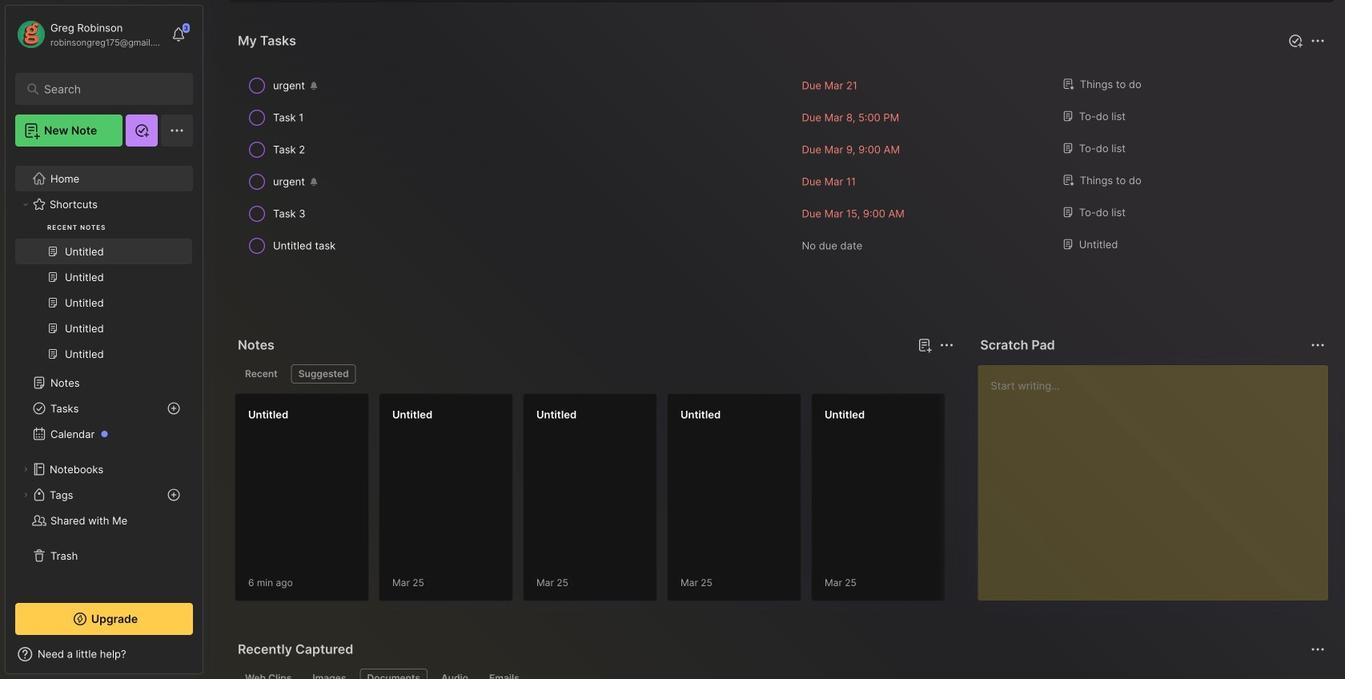 Task type: vqa. For each thing, say whether or not it's contained in the screenshot.
notes for Notes
no



Task type: describe. For each thing, give the bounding box(es) containing it.
group inside main element
[[15, 119, 192, 376]]

2 tab list from the top
[[238, 669, 1323, 679]]

new task image
[[1288, 33, 1304, 49]]

Account field
[[15, 18, 163, 50]]

1 tab list from the top
[[238, 364, 952, 384]]

Start writing… text field
[[991, 365, 1328, 588]]

more actions image
[[937, 336, 956, 355]]

none search field inside main element
[[44, 79, 172, 99]]



Task type: locate. For each thing, give the bounding box(es) containing it.
2 row group from the top
[[235, 393, 1345, 611]]

main element
[[0, 0, 208, 679]]

0 horizontal spatial more actions field
[[936, 334, 958, 356]]

1 vertical spatial row group
[[235, 393, 1345, 611]]

1 vertical spatial more actions field
[[936, 334, 958, 356]]

0 vertical spatial more actions field
[[1307, 30, 1329, 52]]

click to collapse image
[[202, 649, 214, 669]]

more actions image
[[1309, 31, 1328, 50]]

tab list
[[238, 364, 952, 384], [238, 669, 1323, 679]]

row group
[[235, 70, 1329, 262], [235, 393, 1345, 611]]

WHAT'S NEW field
[[6, 641, 203, 667]]

Search text field
[[44, 82, 172, 97]]

0 vertical spatial row group
[[235, 70, 1329, 262]]

1 row group from the top
[[235, 70, 1329, 262]]

More actions field
[[1307, 30, 1329, 52], [936, 334, 958, 356]]

None search field
[[44, 79, 172, 99]]

tree inside main element
[[6, 94, 203, 589]]

tab
[[238, 364, 285, 384], [291, 364, 356, 384], [238, 669, 299, 679], [305, 669, 354, 679], [360, 669, 428, 679], [434, 669, 476, 679], [482, 669, 527, 679]]

1 vertical spatial tab list
[[238, 669, 1323, 679]]

tree
[[6, 94, 203, 589]]

expand notebooks image
[[21, 464, 30, 474]]

expand tags image
[[21, 490, 30, 500]]

0 vertical spatial tab list
[[238, 364, 952, 384]]

group
[[15, 119, 192, 376]]

1 horizontal spatial more actions field
[[1307, 30, 1329, 52]]



